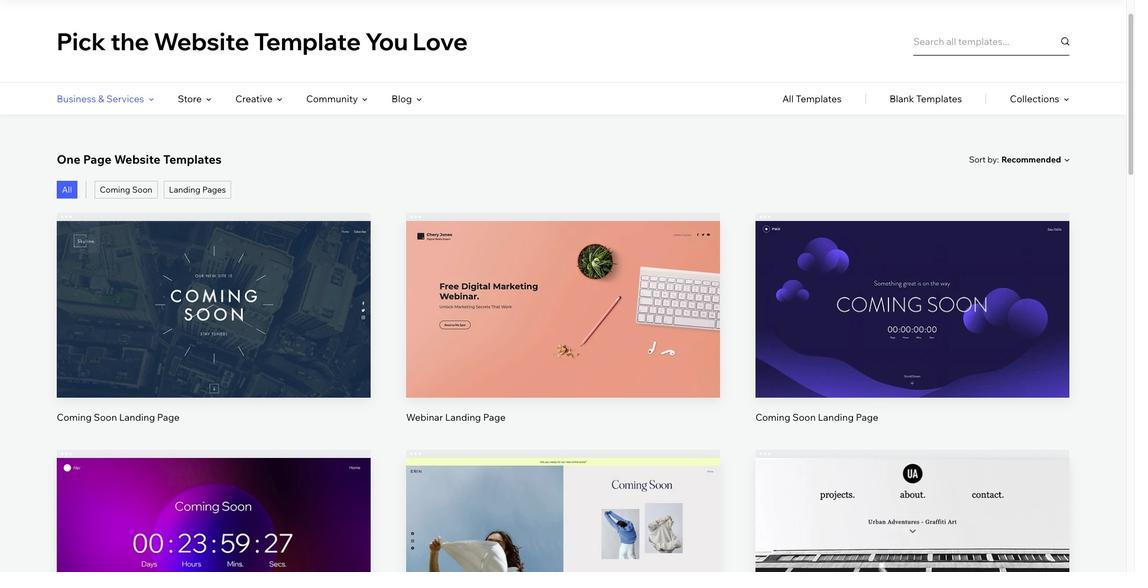 Task type: describe. For each thing, give the bounding box(es) containing it.
sort by:
[[969, 154, 999, 165]]

services
[[106, 93, 144, 105]]

love
[[413, 26, 468, 56]]

one page website templates
[[57, 152, 222, 167]]

pick
[[57, 26, 106, 56]]

webinar landing page group
[[406, 213, 720, 424]]

coming soon landing page for 1st coming soon landing page group from right
[[756, 411, 878, 423]]

coming soon landing page for second coming soon landing page group from right
[[57, 411, 180, 423]]

one
[[57, 152, 81, 167]]

recommended
[[1002, 154, 1061, 165]]

landing pages
[[169, 184, 226, 195]]

view for second coming soon landing page group from right
[[203, 326, 225, 338]]

generic categories element
[[782, 83, 1070, 115]]

coming soon
[[100, 184, 152, 195]]

view button for webinar landing page group
[[535, 318, 591, 346]]

webinar
[[406, 411, 443, 423]]

sort
[[969, 154, 986, 165]]

blank
[[890, 93, 914, 105]]

1 horizontal spatial coming
[[100, 184, 130, 195]]

website for page
[[114, 152, 161, 167]]

1 horizontal spatial soon
[[132, 184, 152, 195]]

templates for all templates
[[796, 93, 842, 105]]

webinar landing page
[[406, 411, 506, 423]]



Task type: vqa. For each thing, say whether or not it's contained in the screenshot.
You
yes



Task type: locate. For each thing, give the bounding box(es) containing it.
blank templates
[[890, 93, 962, 105]]

edit inside webinar landing page group
[[554, 286, 572, 298]]

pages
[[202, 184, 226, 195]]

2 horizontal spatial view button
[[884, 318, 941, 346]]

2 horizontal spatial soon
[[793, 411, 816, 423]]

business
[[57, 93, 96, 105]]

page
[[83, 152, 112, 167], [157, 411, 180, 423], [483, 411, 506, 423], [856, 411, 878, 423]]

soon for second coming soon landing page group from right
[[94, 411, 117, 423]]

blank templates link
[[890, 83, 962, 115]]

landing
[[169, 184, 200, 195], [119, 411, 155, 423], [445, 411, 481, 423], [818, 411, 854, 423]]

all templates
[[782, 93, 842, 105]]

all inside generic categories element
[[782, 93, 794, 105]]

1 coming soon landing page from the left
[[57, 411, 180, 423]]

community
[[306, 93, 358, 105]]

one page website templates - webinar landing page image
[[406, 221, 720, 398]]

all templates link
[[782, 83, 842, 115]]

0 vertical spatial all
[[782, 93, 794, 105]]

creative
[[235, 93, 272, 105]]

collections
[[1010, 93, 1060, 105]]

categories. use the left and right arrow keys to navigate the menu element
[[0, 83, 1126, 115]]

coming soon landing page
[[57, 411, 180, 423], [756, 411, 878, 423]]

0 horizontal spatial coming soon landing page
[[57, 411, 180, 423]]

landing pages link
[[164, 181, 231, 199]]

edit button inside webinar landing page group
[[535, 277, 591, 306]]

all for all
[[62, 184, 72, 195]]

soon
[[132, 184, 152, 195], [94, 411, 117, 423], [793, 411, 816, 423]]

view button for second coming soon landing page group from right
[[186, 318, 242, 346]]

the
[[111, 26, 149, 56]]

1 view from the left
[[203, 326, 225, 338]]

1 vertical spatial website
[[114, 152, 161, 167]]

one page website templates - coming soon landing page image
[[57, 221, 371, 398], [756, 221, 1070, 398], [57, 458, 371, 572], [406, 458, 720, 572]]

0 horizontal spatial view
[[203, 326, 225, 338]]

1 horizontal spatial view
[[552, 326, 574, 338]]

view
[[203, 326, 225, 338], [552, 326, 574, 338], [902, 326, 924, 338]]

2 horizontal spatial templates
[[916, 93, 962, 105]]

0 horizontal spatial coming
[[57, 411, 92, 423]]

pick the website template you love
[[57, 26, 468, 56]]

you
[[366, 26, 408, 56]]

soon for 1st coming soon landing page group from right
[[793, 411, 816, 423]]

all for all templates
[[782, 93, 794, 105]]

coming soon link
[[94, 181, 158, 199]]

by:
[[988, 154, 999, 165]]

None search field
[[913, 27, 1070, 55]]

coming soon landing page group
[[57, 213, 371, 424], [756, 213, 1070, 424]]

Search search field
[[913, 27, 1070, 55]]

edit
[[205, 286, 223, 298], [554, 286, 572, 298], [904, 286, 921, 298], [205, 523, 223, 534], [554, 523, 572, 534], [904, 523, 921, 534]]

categories by subject element
[[57, 83, 422, 115]]

page inside webinar landing page group
[[483, 411, 506, 423]]

website
[[154, 26, 249, 56], [114, 152, 161, 167]]

blog
[[392, 93, 412, 105]]

templates
[[796, 93, 842, 105], [916, 93, 962, 105], [163, 152, 222, 167]]

0 horizontal spatial soon
[[94, 411, 117, 423]]

1 coming soon landing page group from the left
[[57, 213, 371, 424]]

0 horizontal spatial all
[[62, 184, 72, 195]]

0 horizontal spatial templates
[[163, 152, 222, 167]]

coming
[[100, 184, 130, 195], [57, 411, 92, 423], [756, 411, 790, 423]]

2 view from the left
[[552, 326, 574, 338]]

1 horizontal spatial all
[[782, 93, 794, 105]]

store
[[178, 93, 202, 105]]

view inside webinar landing page group
[[552, 326, 574, 338]]

one page website templates - artist image
[[756, 458, 1070, 572]]

2 horizontal spatial coming
[[756, 411, 790, 423]]

1 horizontal spatial coming soon landing page
[[756, 411, 878, 423]]

1 vertical spatial all
[[62, 184, 72, 195]]

edit button
[[186, 277, 242, 306], [535, 277, 591, 306], [884, 277, 941, 306], [186, 514, 242, 543], [535, 514, 591, 543], [884, 514, 941, 543]]

2 view button from the left
[[535, 318, 591, 346]]

all
[[782, 93, 794, 105], [62, 184, 72, 195]]

0 horizontal spatial coming soon landing page group
[[57, 213, 371, 424]]

1 horizontal spatial templates
[[796, 93, 842, 105]]

view for 1st coming soon landing page group from right
[[902, 326, 924, 338]]

1 view button from the left
[[186, 318, 242, 346]]

1 horizontal spatial coming soon landing page group
[[756, 213, 1070, 424]]

3 view button from the left
[[884, 318, 941, 346]]

view button
[[186, 318, 242, 346], [535, 318, 591, 346], [884, 318, 941, 346]]

business & services
[[57, 93, 144, 105]]

website up coming soon link at the left top of page
[[114, 152, 161, 167]]

2 coming soon landing page from the left
[[756, 411, 878, 423]]

0 vertical spatial website
[[154, 26, 249, 56]]

1 horizontal spatial view button
[[535, 318, 591, 346]]

templates for blank templates
[[916, 93, 962, 105]]

website up store
[[154, 26, 249, 56]]

0 horizontal spatial view button
[[186, 318, 242, 346]]

2 horizontal spatial view
[[902, 326, 924, 338]]

&
[[98, 93, 104, 105]]

2 coming soon landing page group from the left
[[756, 213, 1070, 424]]

website for the
[[154, 26, 249, 56]]

view button inside webinar landing page group
[[535, 318, 591, 346]]

view for webinar landing page group
[[552, 326, 574, 338]]

all link
[[57, 181, 77, 199]]

template
[[254, 26, 361, 56]]

view button for 1st coming soon landing page group from right
[[884, 318, 941, 346]]

3 view from the left
[[902, 326, 924, 338]]



